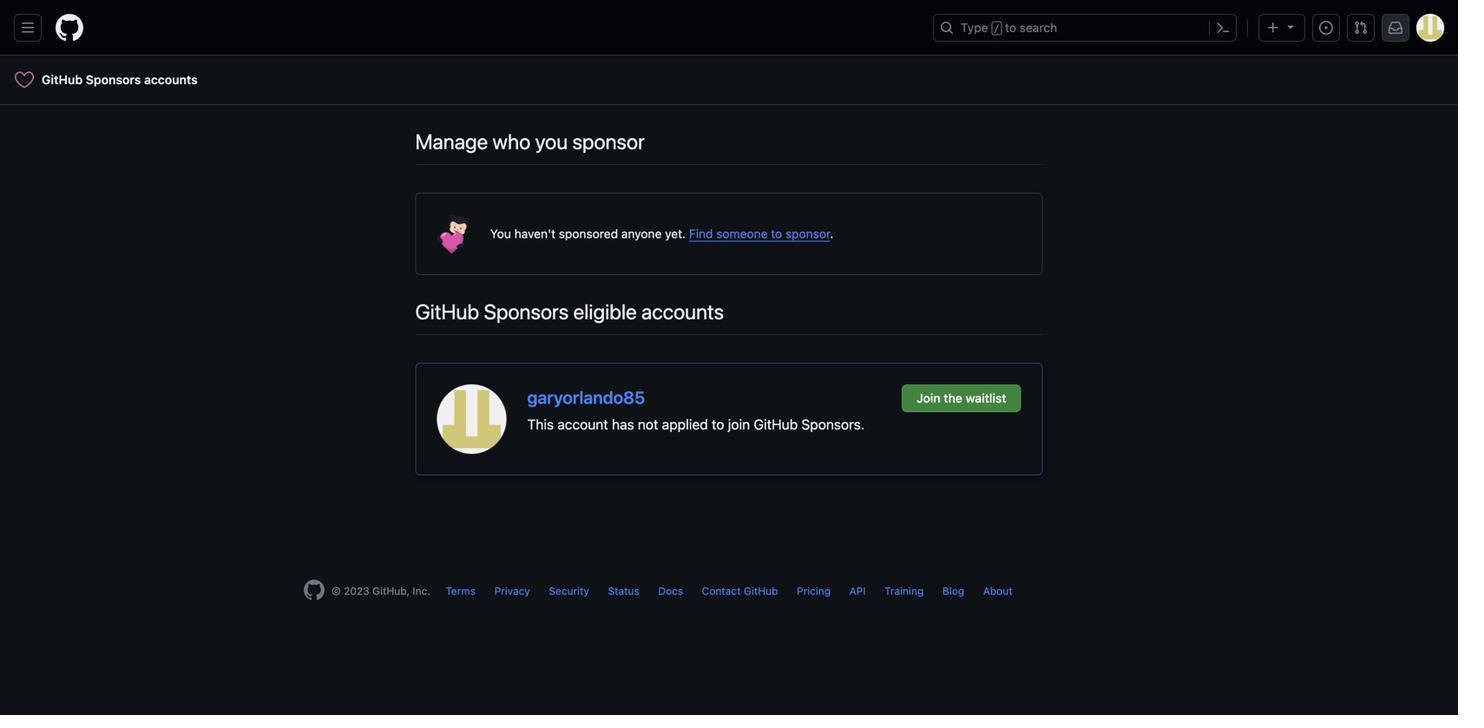 Task type: locate. For each thing, give the bounding box(es) containing it.
0 horizontal spatial sponsors
[[86, 73, 141, 87]]

to inside the garyorlando85 this account has not applied to join github sponsors.
[[712, 416, 725, 433]]

contact
[[702, 585, 741, 597]]

sponsors
[[86, 73, 141, 87], [484, 300, 569, 324]]

manage
[[416, 129, 488, 154]]

find someone to sponsor link
[[689, 227, 830, 241]]

inc.
[[413, 585, 431, 597]]

you haven't sponsored anyone yet. find someone to sponsor .
[[491, 227, 834, 241]]

has
[[612, 416, 635, 433]]

anyone
[[622, 227, 662, 241]]

type
[[961, 20, 989, 35]]

who
[[493, 129, 531, 154]]

eligible
[[574, 300, 637, 324]]

sponsors for accounts
[[86, 73, 141, 87]]

manage who you sponsor
[[416, 129, 645, 154]]

garyorlando85 this account has not applied to join github sponsors.
[[528, 387, 865, 433]]

0 vertical spatial sponsor
[[573, 129, 645, 154]]

status
[[608, 585, 640, 597]]

type / to search
[[961, 20, 1058, 35]]

github
[[42, 73, 83, 87], [416, 300, 479, 324], [754, 416, 798, 433], [744, 585, 778, 597]]

2 vertical spatial to
[[712, 416, 725, 433]]

terms
[[446, 585, 476, 597]]

notifications image
[[1389, 21, 1403, 35]]

join the waitlist
[[917, 391, 1007, 406]]

github sponsors eligible accounts
[[416, 300, 724, 324]]

1 horizontal spatial sponsors
[[484, 300, 569, 324]]

api
[[850, 585, 866, 597]]

©
[[332, 585, 341, 597]]

sponsors.
[[802, 416, 865, 433]]

pricing link
[[797, 585, 831, 597]]

accounts
[[144, 73, 198, 87], [642, 300, 724, 324]]

privacy link
[[495, 585, 530, 597]]

0 horizontal spatial sponsor
[[573, 129, 645, 154]]

to
[[1006, 20, 1017, 35], [771, 227, 783, 241], [712, 416, 725, 433]]

1 vertical spatial sponsor
[[786, 227, 830, 241]]

1 vertical spatial accounts
[[642, 300, 724, 324]]

sponsor right someone
[[786, 227, 830, 241]]

to right '/'
[[1006, 20, 1017, 35]]

sponsor
[[573, 129, 645, 154], [786, 227, 830, 241]]

the
[[944, 391, 963, 406]]

search
[[1020, 20, 1058, 35]]

garyorlando85
[[528, 387, 645, 408]]

homepage image
[[56, 14, 83, 42]]

0 horizontal spatial to
[[712, 416, 725, 433]]

join the waitlist button
[[902, 385, 1022, 412]]

garyorlando85 link
[[528, 387, 645, 408]]

to right someone
[[771, 227, 783, 241]]

blog link
[[943, 585, 965, 597]]

join
[[917, 391, 941, 406]]

/
[[994, 23, 1000, 35]]

0 vertical spatial accounts
[[144, 73, 198, 87]]

github inside the garyorlando85 this account has not applied to join github sponsors.
[[754, 416, 798, 433]]

0 vertical spatial to
[[1006, 20, 1017, 35]]

issue opened image
[[1320, 21, 1334, 35]]

1 vertical spatial to
[[771, 227, 783, 241]]

2 horizontal spatial to
[[1006, 20, 1017, 35]]

sponsor right 'you'
[[573, 129, 645, 154]]

status link
[[608, 585, 640, 597]]

1 vertical spatial sponsors
[[484, 300, 569, 324]]

1 horizontal spatial sponsor
[[786, 227, 830, 241]]

you
[[491, 227, 511, 241]]

privacy
[[495, 585, 530, 597]]

account
[[558, 416, 609, 433]]

training link
[[885, 585, 924, 597]]

about link
[[984, 585, 1013, 597]]

security
[[549, 585, 590, 597]]

to left join
[[712, 416, 725, 433]]

github sponsors accounts
[[42, 73, 198, 87]]

0 horizontal spatial accounts
[[144, 73, 198, 87]]

0 vertical spatial sponsors
[[86, 73, 141, 87]]

sponsors for eligible
[[484, 300, 569, 324]]



Task type: vqa. For each thing, say whether or not it's contained in the screenshot.
Training
yes



Task type: describe. For each thing, give the bounding box(es) containing it.
git pull request image
[[1355, 21, 1369, 35]]

security link
[[549, 585, 590, 597]]

1 horizontal spatial accounts
[[642, 300, 724, 324]]

yet.
[[665, 227, 686, 241]]

docs
[[659, 585, 684, 597]]

terms link
[[446, 585, 476, 597]]

about
[[984, 585, 1013, 597]]

applied
[[662, 416, 708, 433]]

homepage image
[[304, 580, 325, 601]]

join
[[728, 416, 750, 433]]

waitlist
[[966, 391, 1007, 406]]

find
[[689, 227, 713, 241]]

1 horizontal spatial to
[[771, 227, 783, 241]]

you
[[535, 129, 568, 154]]

sponsored
[[559, 227, 618, 241]]

.
[[830, 227, 834, 241]]

contact github link
[[702, 585, 778, 597]]

docs link
[[659, 585, 684, 597]]

blog
[[943, 585, 965, 597]]

contact github
[[702, 585, 778, 597]]

heart image
[[14, 69, 35, 90]]

not
[[638, 416, 659, 433]]

github,
[[373, 585, 410, 597]]

2023
[[344, 585, 370, 597]]

command palette image
[[1217, 21, 1230, 35]]

training
[[885, 585, 924, 597]]

this
[[528, 416, 554, 433]]

api link
[[850, 585, 866, 597]]

plus image
[[1267, 21, 1281, 35]]

© 2023 github, inc.
[[332, 585, 431, 597]]

@garyorlando85 image
[[437, 385, 507, 454]]

haven't
[[515, 227, 556, 241]]

someone
[[717, 227, 768, 241]]

pricing
[[797, 585, 831, 597]]

triangle down image
[[1284, 20, 1298, 33]]



